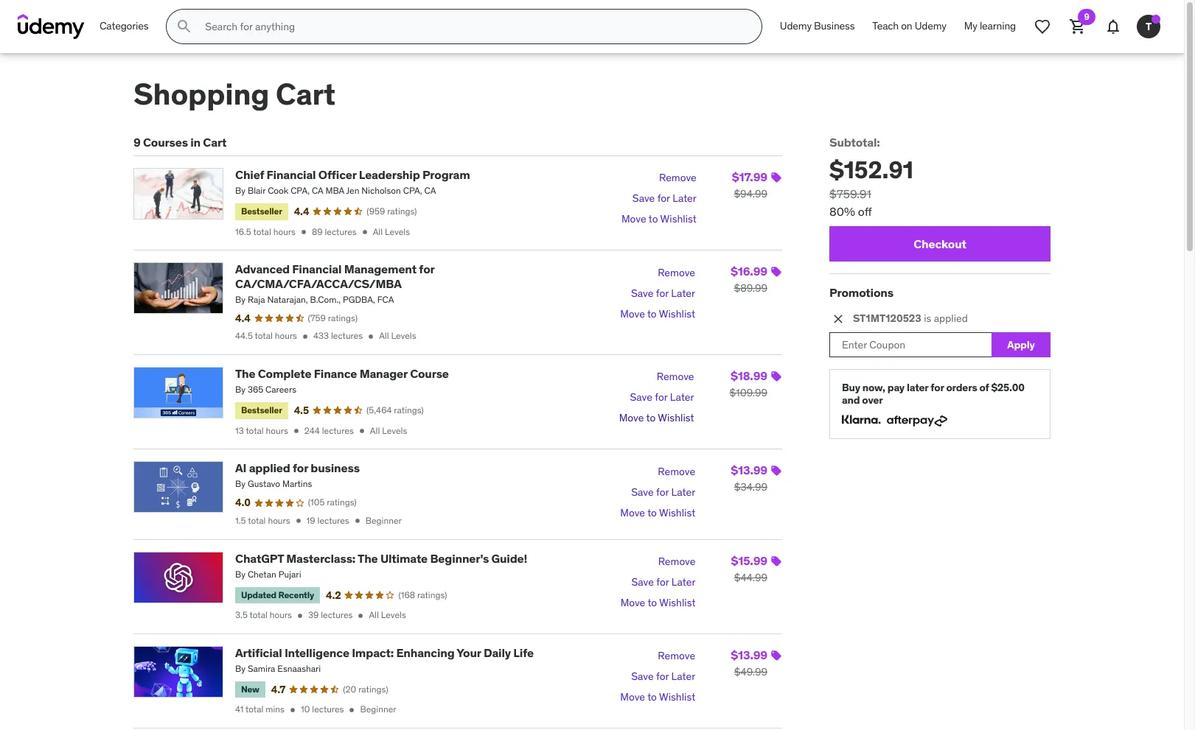 Task type: vqa. For each thing, say whether or not it's contained in the screenshot.


Task type: describe. For each thing, give the bounding box(es) containing it.
10 lectures
[[301, 704, 344, 716]]

$44.99
[[734, 571, 768, 585]]

3.5 total hours
[[235, 610, 292, 621]]

41
[[235, 704, 244, 716]]

beginner's
[[430, 551, 489, 566]]

1.5 total hours
[[235, 515, 290, 527]]

the inside 'chatgpt masterclass: the ultimate beginner's guide! by chetan pujari'
[[358, 551, 378, 566]]

save for later button for $18.99
[[630, 388, 694, 409]]

levels down the fca
[[391, 331, 416, 342]]

(959 ratings)
[[367, 206, 417, 217]]

$152.91
[[829, 155, 914, 185]]

for inside ai applied for business by gustavo martins
[[293, 461, 308, 476]]

ratings) inside the 759 ratings element
[[328, 312, 358, 323]]

2 udemy from the left
[[915, 19, 947, 33]]

st1mt120523
[[853, 312, 921, 325]]

2 ca from the left
[[424, 185, 436, 196]]

244 lectures
[[304, 425, 354, 436]]

life
[[513, 646, 534, 661]]

financial for officer
[[267, 168, 316, 182]]

$17.99 $94.99
[[732, 170, 768, 201]]

raja
[[248, 294, 265, 305]]

by inside advanced financial management for ca/cma/cfa/acca/cs/mba by raja natarajan, b.com., pgdba, fca
[[235, 294, 246, 305]]

hours left the 433
[[275, 331, 297, 342]]

ai applied for business by gustavo martins
[[235, 461, 360, 490]]

$94.99
[[734, 187, 768, 201]]

the complete finance manager course link
[[235, 367, 449, 381]]

9 for 9
[[1084, 11, 1089, 22]]

cook
[[268, 185, 288, 196]]

categories button
[[91, 9, 157, 44]]

by inside chief financial officer leadership program by blair cook cpa, ca mba jen nicholson cpa, ca
[[235, 185, 246, 196]]

subtotal: $152.91 $759.91 80% off
[[829, 135, 914, 219]]

remove for $17.99
[[659, 171, 697, 185]]

finance
[[314, 367, 357, 381]]

samira
[[248, 664, 275, 675]]

natarajan,
[[267, 294, 308, 305]]

of
[[979, 381, 989, 395]]

later for $17.99
[[673, 192, 697, 205]]

to for $13.99
[[647, 691, 657, 704]]

wishlist for $18.99
[[658, 412, 694, 425]]

remove button for $15.99
[[658, 552, 696, 573]]

(20 ratings)
[[343, 684, 388, 695]]

blair
[[248, 185, 266, 196]]

by inside 'chatgpt masterclass: the ultimate beginner's guide! by chetan pujari'
[[235, 569, 246, 580]]

enhancing
[[396, 646, 455, 661]]

44.5 total hours
[[235, 331, 297, 342]]

to for $17.99
[[649, 213, 658, 226]]

13 total hours
[[235, 425, 288, 436]]

updated recently
[[241, 590, 314, 601]]

checkout
[[914, 236, 967, 251]]

xxsmall image left 19
[[293, 516, 303, 527]]

wishlist for $13.99
[[659, 691, 695, 704]]

by inside artificial intelligence impact: enhancing your daily life by samira esnaashari
[[235, 664, 246, 675]]

wishlist for $17.99
[[660, 213, 697, 226]]

$109.99
[[730, 386, 768, 400]]

udemy image
[[18, 14, 85, 39]]

save for $15.99
[[631, 576, 654, 589]]

daily
[[484, 646, 511, 661]]

80%
[[829, 204, 855, 219]]

4.4 for (759 ratings)
[[235, 312, 250, 325]]

13
[[235, 425, 244, 436]]

b.com.,
[[310, 294, 341, 305]]

$25.00
[[991, 381, 1025, 395]]

apply button
[[992, 333, 1051, 358]]

$34.99
[[734, 481, 768, 494]]

xxsmall image left 244 at the bottom of the page
[[291, 426, 301, 436]]

all for ultimate
[[369, 610, 379, 621]]

(759
[[308, 312, 326, 323]]

759 ratings element
[[308, 312, 358, 325]]

remove save for later move to wishlist for $15.99
[[621, 555, 696, 610]]

(168 ratings)
[[398, 590, 447, 601]]

4.5
[[294, 404, 309, 417]]

remove for $13.99
[[658, 650, 695, 663]]

1 vertical spatial cart
[[203, 135, 227, 150]]

(959
[[367, 206, 385, 217]]

$15.99
[[731, 554, 768, 568]]

19
[[306, 515, 315, 527]]

coupon icon image for the complete finance manager course
[[770, 371, 782, 383]]

1 horizontal spatial cart
[[276, 76, 335, 113]]

1 udemy from the left
[[780, 19, 812, 33]]

hours for complete
[[266, 425, 288, 436]]

xxsmall image for 39 lectures
[[356, 611, 366, 621]]

categories
[[100, 19, 148, 33]]

teach on udemy
[[872, 19, 947, 33]]

Enter Coupon text field
[[829, 333, 992, 358]]

all for leadership
[[373, 226, 383, 237]]

manager
[[360, 367, 408, 381]]

shopping cart with 9 items image
[[1069, 18, 1087, 35]]

nicholson
[[362, 185, 401, 196]]

ratings) for officer
[[387, 206, 417, 217]]

pay
[[888, 381, 905, 395]]

leadership
[[359, 168, 420, 182]]

$15.99 $44.99
[[731, 554, 768, 585]]

courses
[[143, 135, 188, 150]]

later for $15.99
[[672, 576, 696, 589]]

remove save for later move to wishlist for $13.99
[[620, 650, 695, 704]]

you have alerts image
[[1152, 15, 1161, 24]]

(20
[[343, 684, 356, 695]]

$13.99 $49.99
[[731, 648, 768, 679]]

advanced financial management for ca/cma/cfa/acca/cs/mba link
[[235, 262, 434, 291]]

move to wishlist button for $15.99
[[621, 593, 696, 614]]

business
[[311, 461, 360, 476]]

total right 44.5
[[255, 331, 273, 342]]

16.5
[[235, 226, 251, 237]]

total for chief
[[253, 226, 271, 237]]

intelligence
[[285, 646, 349, 661]]

beginner for 19 lectures
[[366, 515, 402, 527]]

remove button left $13.99 $34.99 on the bottom
[[658, 462, 695, 482]]

4.7
[[271, 683, 285, 697]]

applied inside ai applied for business by gustavo martins
[[249, 461, 290, 476]]

later left $16.99 $89.99
[[671, 286, 695, 300]]

levels for manager
[[382, 425, 407, 436]]

gustavo
[[248, 479, 280, 490]]

9 for 9 courses in cart
[[133, 135, 141, 150]]

168 ratings element
[[398, 590, 447, 602]]

16.5 total hours
[[235, 226, 296, 237]]

shopping cart
[[133, 76, 335, 113]]

(105
[[308, 497, 325, 508]]

89
[[312, 226, 323, 237]]

chetan
[[248, 569, 276, 580]]

my
[[964, 19, 977, 33]]

(5,464 ratings)
[[366, 405, 424, 416]]

total for the
[[246, 425, 264, 436]]

beginner for 10 lectures
[[360, 704, 396, 716]]

total right the 1.5
[[248, 515, 266, 527]]

advanced
[[235, 262, 290, 277]]

by inside the complete finance manager course by 365 careers
[[235, 384, 246, 395]]

chief financial officer leadership program by blair cook cpa, ca mba jen nicholson cpa, ca
[[235, 168, 470, 196]]

teach on udemy link
[[864, 9, 955, 44]]

artificial intelligence impact: enhancing your daily life by samira esnaashari
[[235, 646, 534, 675]]

9 link
[[1060, 9, 1096, 44]]

your
[[457, 646, 481, 661]]

ratings) for the
[[417, 590, 447, 601]]

lectures down 105 ratings element
[[317, 515, 349, 527]]

1 horizontal spatial applied
[[934, 312, 968, 325]]

move to wishlist button for $13.99
[[620, 688, 695, 709]]

(105 ratings)
[[308, 497, 357, 508]]

all levels for leadership
[[373, 226, 410, 237]]

move to wishlist button for $17.99
[[622, 210, 697, 230]]

ultimate
[[380, 551, 428, 566]]

coupon icon image for chatgpt masterclass: the ultimate beginner's guide!
[[770, 556, 782, 568]]

xxsmall image for intelligence
[[288, 705, 298, 716]]

impact:
[[352, 646, 394, 661]]

5,464 ratings element
[[366, 405, 424, 417]]

remove for $18.99
[[657, 370, 694, 384]]

wishlist for $15.99
[[659, 597, 696, 610]]

move for $18.99
[[619, 412, 644, 425]]

apply
[[1007, 338, 1035, 352]]



Task type: locate. For each thing, give the bounding box(es) containing it.
ca/cma/cfa/acca/cs/mba
[[235, 276, 402, 291]]

buy now, pay later for orders of $25.00 and over
[[842, 381, 1025, 407]]

coupon icon image for chief financial officer leadership program
[[770, 172, 782, 184]]

save for $17.99
[[632, 192, 655, 205]]

artificial
[[235, 646, 282, 661]]

$16.99
[[731, 264, 768, 279]]

$13.99 for $13.99 $49.99
[[731, 648, 768, 663]]

program
[[422, 168, 470, 182]]

xxsmall image right 19 lectures
[[352, 516, 363, 527]]

buy
[[842, 381, 860, 395]]

wishlist image
[[1034, 18, 1051, 35]]

1 vertical spatial $13.99
[[731, 648, 768, 663]]

and
[[842, 394, 860, 407]]

1 vertical spatial 4.4
[[235, 312, 250, 325]]

beginner
[[366, 515, 402, 527], [360, 704, 396, 716]]

remove button left '$16.99' at the right of page
[[658, 263, 695, 283]]

1 horizontal spatial udemy
[[915, 19, 947, 33]]

beginner down 20 ratings element
[[360, 704, 396, 716]]

1 vertical spatial applied
[[249, 461, 290, 476]]

1 ca from the left
[[312, 185, 323, 196]]

ratings) up 433 lectures at the top of the page
[[328, 312, 358, 323]]

course
[[410, 367, 449, 381]]

2 coupon icon image from the top
[[770, 266, 782, 278]]

by left raja
[[235, 294, 246, 305]]

lectures down '4.2'
[[321, 610, 353, 621]]

959 ratings element
[[367, 206, 417, 218]]

hours left 244 at the bottom of the page
[[266, 425, 288, 436]]

remove left $18.99 $109.99
[[657, 370, 694, 384]]

remove button left $15.99
[[658, 552, 696, 573]]

notifications image
[[1105, 18, 1122, 35]]

total right 3.5
[[250, 610, 268, 621]]

lectures for impact:
[[312, 704, 344, 716]]

xxsmall image right 433 lectures at the top of the page
[[366, 332, 376, 342]]

later left $15.99 $44.99 on the right bottom of page
[[672, 576, 696, 589]]

move
[[622, 213, 646, 226], [620, 307, 645, 320], [619, 412, 644, 425], [620, 506, 645, 519], [621, 597, 645, 610], [620, 691, 645, 704]]

chatgpt masterclass: the ultimate beginner's guide! link
[[235, 551, 527, 566]]

total
[[253, 226, 271, 237], [255, 331, 273, 342], [246, 425, 264, 436], [248, 515, 266, 527], [250, 610, 268, 621], [246, 704, 264, 716]]

submit search image
[[176, 18, 193, 35]]

checkout button
[[829, 226, 1051, 262]]

coupon icon image right $17.99 on the top of page
[[770, 172, 782, 184]]

39
[[308, 610, 319, 621]]

coupon icon image for artificial intelligence impact: enhancing your daily life
[[770, 650, 782, 662]]

6 coupon icon image from the top
[[770, 650, 782, 662]]

remove save for later move to wishlist
[[622, 171, 697, 226], [620, 266, 695, 320], [619, 370, 694, 425], [620, 465, 695, 519], [621, 555, 696, 610], [620, 650, 695, 704]]

xxsmall image left 10
[[288, 705, 298, 716]]

remove left $17.99 on the top of page
[[659, 171, 697, 185]]

all down the fca
[[379, 331, 389, 342]]

1 horizontal spatial the
[[358, 551, 378, 566]]

3.5
[[235, 610, 248, 621]]

1 vertical spatial bestseller
[[241, 405, 282, 416]]

all levels down the fca
[[379, 331, 416, 342]]

move to wishlist button for $18.99
[[619, 409, 694, 429]]

levels down 5,464 ratings element
[[382, 425, 407, 436]]

xxsmall image for 10 lectures
[[347, 705, 357, 716]]

later left $13.99 $34.99 on the bottom
[[671, 486, 695, 499]]

fca
[[377, 294, 394, 305]]

ratings) inside 959 ratings element
[[387, 206, 417, 217]]

artificial intelligence impact: enhancing your daily life link
[[235, 646, 534, 661]]

chatgpt
[[235, 551, 284, 566]]

lectures for officer
[[325, 226, 357, 237]]

by left samira
[[235, 664, 246, 675]]

0 horizontal spatial udemy
[[780, 19, 812, 33]]

5 by from the top
[[235, 569, 246, 580]]

3 coupon icon image from the top
[[770, 371, 782, 383]]

the inside the complete finance manager course by 365 careers
[[235, 367, 255, 381]]

remove left '$16.99' at the right of page
[[658, 266, 695, 279]]

move for $15.99
[[621, 597, 645, 610]]

89 lectures
[[312, 226, 357, 237]]

(5,464
[[366, 405, 392, 416]]

1 vertical spatial 9
[[133, 135, 141, 150]]

move for $17.99
[[622, 213, 646, 226]]

klarna image
[[842, 413, 881, 427]]

coupon icon image right "$18.99"
[[770, 371, 782, 383]]

cpa, right the cook on the top left
[[291, 185, 310, 196]]

levels down 959 ratings element
[[385, 226, 410, 237]]

xxsmall image left 89
[[299, 227, 309, 237]]

ratings) inside 5,464 ratings element
[[394, 405, 424, 416]]

applied right "is"
[[934, 312, 968, 325]]

total for chatgpt
[[250, 610, 268, 621]]

new
[[241, 684, 259, 695]]

ratings) right (20 at left bottom
[[358, 684, 388, 695]]

by down ai
[[235, 479, 246, 490]]

(168
[[398, 590, 415, 601]]

xxsmall image down (20 at left bottom
[[347, 705, 357, 716]]

xxsmall image for 19 lectures
[[352, 516, 363, 527]]

financial inside advanced financial management for ca/cma/cfa/acca/cs/mba by raja natarajan, b.com., pgdba, fca
[[292, 262, 342, 277]]

afterpay image
[[887, 416, 947, 427]]

remove button left $17.99 on the top of page
[[659, 168, 697, 189]]

4.4 up 16.5 total hours
[[294, 205, 309, 218]]

hours for masterclass:
[[270, 610, 292, 621]]

0 horizontal spatial applied
[[249, 461, 290, 476]]

udemy right on
[[915, 19, 947, 33]]

xxsmall image for masterclass:
[[295, 611, 305, 621]]

0 vertical spatial $13.99
[[731, 463, 768, 478]]

masterclass:
[[286, 551, 356, 566]]

lectures for the
[[321, 610, 353, 621]]

4.2
[[326, 589, 341, 602]]

save for $13.99
[[631, 670, 654, 684]]

for inside buy now, pay later for orders of $25.00 and over
[[931, 381, 944, 395]]

all down (959
[[373, 226, 383, 237]]

all levels down 5,464 ratings element
[[370, 425, 407, 436]]

41 total mins
[[235, 704, 285, 716]]

udemy left the business
[[780, 19, 812, 33]]

4 coupon icon image from the top
[[770, 465, 782, 477]]

my learning
[[964, 19, 1016, 33]]

remove save for later move to wishlist for $17.99
[[622, 171, 697, 226]]

Search for anything text field
[[202, 14, 744, 39]]

the up '365'
[[235, 367, 255, 381]]

bestseller up 13 total hours
[[241, 405, 282, 416]]

levels for leadership
[[385, 226, 410, 237]]

remove button for $17.99
[[659, 168, 697, 189]]

later left "$13.99 $49.99"
[[671, 670, 695, 684]]

2 by from the top
[[235, 294, 246, 305]]

xxsmall image left 39
[[295, 611, 305, 621]]

$13.99
[[731, 463, 768, 478], [731, 648, 768, 663]]

hours left 89
[[273, 226, 296, 237]]

$13.99 up $34.99
[[731, 463, 768, 478]]

10
[[301, 704, 310, 716]]

0 vertical spatial applied
[[934, 312, 968, 325]]

complete
[[258, 367, 311, 381]]

hours down updated recently
[[270, 610, 292, 621]]

later for $18.99
[[670, 391, 694, 404]]

total right 41
[[246, 704, 264, 716]]

st1mt120523 is applied
[[853, 312, 968, 325]]

lectures
[[325, 226, 357, 237], [331, 331, 363, 342], [322, 425, 354, 436], [317, 515, 349, 527], [321, 610, 353, 621], [312, 704, 344, 716]]

39 lectures
[[308, 610, 353, 621]]

105 ratings element
[[308, 497, 357, 510]]

0 horizontal spatial cpa,
[[291, 185, 310, 196]]

levels down (168
[[381, 610, 406, 621]]

xxsmall image down "(5,464"
[[357, 426, 367, 436]]

ratings) inside 20 ratings element
[[358, 684, 388, 695]]

total for artificial
[[246, 704, 264, 716]]

1 horizontal spatial ca
[[424, 185, 436, 196]]

0 horizontal spatial 9
[[133, 135, 141, 150]]

total right "13"
[[246, 425, 264, 436]]

by inside ai applied for business by gustavo martins
[[235, 479, 246, 490]]

remove button for $18.99
[[657, 367, 694, 388]]

chatgpt masterclass: the ultimate beginner's guide! by chetan pujari
[[235, 551, 527, 580]]

xxsmall image
[[300, 332, 310, 342], [366, 332, 376, 342], [291, 426, 301, 436], [357, 426, 367, 436], [352, 516, 363, 527], [356, 611, 366, 621], [347, 705, 357, 716]]

lectures right 244 at the bottom of the page
[[322, 425, 354, 436]]

1 vertical spatial financial
[[292, 262, 342, 277]]

$13.99 for $13.99 $34.99
[[731, 463, 768, 478]]

on
[[901, 19, 912, 33]]

for inside advanced financial management for ca/cma/cfa/acca/cs/mba by raja natarajan, b.com., pgdba, fca
[[419, 262, 434, 277]]

$89.99
[[734, 282, 768, 295]]

20 ratings element
[[343, 684, 388, 696]]

xxsmall image for 433 lectures
[[366, 332, 376, 342]]

coupon icon image right $15.99
[[770, 556, 782, 568]]

1 vertical spatial beginner
[[360, 704, 396, 716]]

all for manager
[[370, 425, 380, 436]]

chief
[[235, 168, 264, 182]]

remove
[[659, 171, 697, 185], [658, 266, 695, 279], [657, 370, 694, 384], [658, 465, 695, 478], [658, 555, 696, 569], [658, 650, 695, 663]]

bestseller
[[241, 206, 282, 217], [241, 405, 282, 416]]

to
[[649, 213, 658, 226], [647, 307, 657, 320], [646, 412, 656, 425], [647, 506, 657, 519], [648, 597, 657, 610], [647, 691, 657, 704]]

coupon icon image right "$13.99 $49.99"
[[770, 650, 782, 662]]

lectures right 89
[[325, 226, 357, 237]]

xxsmall image left the 433
[[300, 332, 310, 342]]

9 courses in cart
[[133, 135, 227, 150]]

cpa,
[[291, 185, 310, 196], [403, 185, 422, 196]]

udemy business
[[780, 19, 855, 33]]

the left ultimate
[[358, 551, 378, 566]]

mins
[[266, 704, 285, 716]]

4 by from the top
[[235, 479, 246, 490]]

teach
[[872, 19, 899, 33]]

xxsmall image right the 39 lectures
[[356, 611, 366, 621]]

by left '365'
[[235, 384, 246, 395]]

0 vertical spatial bestseller
[[241, 206, 282, 217]]

6 by from the top
[[235, 664, 246, 675]]

remove left $13.99 $34.99 on the bottom
[[658, 465, 695, 478]]

1 by from the top
[[235, 185, 246, 196]]

0 vertical spatial beginner
[[366, 515, 402, 527]]

remove button left $18.99 $109.99
[[657, 367, 694, 388]]

lectures down the 759 ratings element
[[331, 331, 363, 342]]

0 horizontal spatial the
[[235, 367, 255, 381]]

ratings) for finance
[[394, 405, 424, 416]]

remove save for later move to wishlist for $18.99
[[619, 370, 694, 425]]

365
[[248, 384, 263, 395]]

ratings) for impact:
[[358, 684, 388, 695]]

ratings) right (168
[[417, 590, 447, 601]]

wishlist
[[660, 213, 697, 226], [659, 307, 695, 320], [658, 412, 694, 425], [659, 506, 695, 519], [659, 597, 696, 610], [659, 691, 695, 704]]

0 horizontal spatial 4.4
[[235, 312, 250, 325]]

2 $13.99 from the top
[[731, 648, 768, 663]]

1 horizontal spatial 4.4
[[294, 205, 309, 218]]

hours for financial
[[273, 226, 296, 237]]

4.4 up 44.5
[[235, 312, 250, 325]]

1 bestseller from the top
[[241, 206, 282, 217]]

save for later button for $15.99
[[631, 573, 696, 593]]

1.5
[[235, 515, 246, 527]]

pujari
[[278, 569, 301, 580]]

ca down program
[[424, 185, 436, 196]]

by left chetan
[[235, 569, 246, 580]]

by left blair
[[235, 185, 246, 196]]

44.5
[[235, 331, 253, 342]]

financial inside chief financial officer leadership program by blair cook cpa, ca mba jen nicholson cpa, ca
[[267, 168, 316, 182]]

4.0
[[235, 496, 250, 510]]

updated
[[241, 590, 276, 601]]

2 bestseller from the top
[[241, 405, 282, 416]]

0 vertical spatial 4.4
[[294, 205, 309, 218]]

1 horizontal spatial cpa,
[[403, 185, 422, 196]]

later for $13.99
[[671, 670, 695, 684]]

off
[[858, 204, 872, 219]]

financial up the cook on the top left
[[267, 168, 316, 182]]

remove left $15.99
[[658, 555, 696, 569]]

advanced financial management for ca/cma/cfa/acca/cs/mba by raja natarajan, b.com., pgdba, fca
[[235, 262, 434, 305]]

bestseller up 16.5 total hours
[[241, 206, 282, 217]]

financial for management
[[292, 262, 342, 277]]

$13.99 up $49.99
[[731, 648, 768, 663]]

(759 ratings)
[[308, 312, 358, 323]]

ratings) right "(5,464"
[[394, 405, 424, 416]]

save for $18.99
[[630, 391, 653, 404]]

hours left 19
[[268, 515, 290, 527]]

remove left "$13.99 $49.99"
[[658, 650, 695, 663]]

0 vertical spatial the
[[235, 367, 255, 381]]

all down "(5,464"
[[370, 425, 380, 436]]

$16.99 $89.99
[[731, 264, 768, 295]]

later left $109.99
[[670, 391, 694, 404]]

0 vertical spatial 9
[[1084, 11, 1089, 22]]

recently
[[278, 590, 314, 601]]

all levels for ultimate
[[369, 610, 406, 621]]

xxsmall image down (959
[[360, 227, 370, 237]]

0 vertical spatial cart
[[276, 76, 335, 113]]

mba
[[325, 185, 344, 196]]

lectures for finance
[[322, 425, 354, 436]]

applied up "gustavo"
[[249, 461, 290, 476]]

1 coupon icon image from the top
[[770, 172, 782, 184]]

xxsmall image for financial
[[299, 227, 309, 237]]

save for later button for $17.99
[[632, 189, 697, 210]]

all levels down (168
[[369, 610, 406, 621]]

lectures right 10
[[312, 704, 344, 716]]

coupon icon image right '$16.99' at the right of page
[[770, 266, 782, 278]]

all levels down 959 ratings element
[[373, 226, 410, 237]]

0 horizontal spatial ca
[[312, 185, 323, 196]]

5 coupon icon image from the top
[[770, 556, 782, 568]]

beginner up chatgpt masterclass: the ultimate beginner's guide! link
[[366, 515, 402, 527]]

3 by from the top
[[235, 384, 246, 395]]

0 horizontal spatial cart
[[203, 135, 227, 150]]

0 vertical spatial financial
[[267, 168, 316, 182]]

1 $13.99 from the top
[[731, 463, 768, 478]]

the
[[235, 367, 255, 381], [358, 551, 378, 566]]

promotions
[[829, 285, 894, 300]]

1 cpa, from the left
[[291, 185, 310, 196]]

is
[[924, 312, 931, 325]]

bestseller for complete
[[241, 405, 282, 416]]

ratings) inside 105 ratings element
[[327, 497, 357, 508]]

xxsmall image
[[299, 227, 309, 237], [360, 227, 370, 237], [293, 516, 303, 527], [295, 611, 305, 621], [288, 705, 298, 716]]

by
[[235, 185, 246, 196], [235, 294, 246, 305], [235, 384, 246, 395], [235, 479, 246, 490], [235, 569, 246, 580], [235, 664, 246, 675]]

save for later button for $13.99
[[631, 667, 695, 688]]

xxsmall image for 244 lectures
[[357, 426, 367, 436]]

remove button left "$13.99 $49.99"
[[658, 647, 695, 667]]

move to wishlist button
[[622, 210, 697, 230], [620, 304, 695, 325], [619, 409, 694, 429], [620, 503, 695, 524], [621, 593, 696, 614], [620, 688, 695, 709]]

orders
[[946, 381, 977, 395]]

remove for $15.99
[[658, 555, 696, 569]]

9 left notifications icon
[[1084, 11, 1089, 22]]

remove button for $13.99
[[658, 647, 695, 667]]

$13.99 $34.99
[[731, 463, 768, 494]]

coupon icon image right $13.99 $34.99 on the bottom
[[770, 465, 782, 477]]

later left '$94.99'
[[673, 192, 697, 205]]

shopping
[[133, 76, 269, 113]]

small image
[[831, 312, 846, 327]]

9 left courses
[[133, 135, 141, 150]]

subtotal:
[[829, 135, 880, 150]]

1 vertical spatial the
[[358, 551, 378, 566]]

ca left mba
[[312, 185, 323, 196]]

4.4 for (959 ratings)
[[294, 205, 309, 218]]

$18.99 $109.99
[[730, 369, 768, 400]]

careers
[[265, 384, 296, 395]]

move for $13.99
[[620, 691, 645, 704]]

ratings) up 19 lectures
[[327, 497, 357, 508]]

to for $18.99
[[646, 412, 656, 425]]

bestseller for financial
[[241, 206, 282, 217]]

coupon icon image
[[770, 172, 782, 184], [770, 266, 782, 278], [770, 371, 782, 383], [770, 465, 782, 477], [770, 556, 782, 568], [770, 650, 782, 662]]

1 horizontal spatial 9
[[1084, 11, 1089, 22]]

to for $15.99
[[648, 597, 657, 610]]

9
[[1084, 11, 1089, 22], [133, 135, 141, 150]]

all levels for manager
[[370, 425, 407, 436]]

total right 16.5
[[253, 226, 271, 237]]

all up impact:
[[369, 610, 379, 621]]

2 cpa, from the left
[[403, 185, 422, 196]]

ratings) inside 168 ratings element
[[417, 590, 447, 601]]

4.4
[[294, 205, 309, 218], [235, 312, 250, 325]]

officer
[[318, 168, 356, 182]]

levels for ultimate
[[381, 610, 406, 621]]

financial up b.com.,
[[292, 262, 342, 277]]

cpa, down leadership
[[403, 185, 422, 196]]

ratings) right (959
[[387, 206, 417, 217]]



